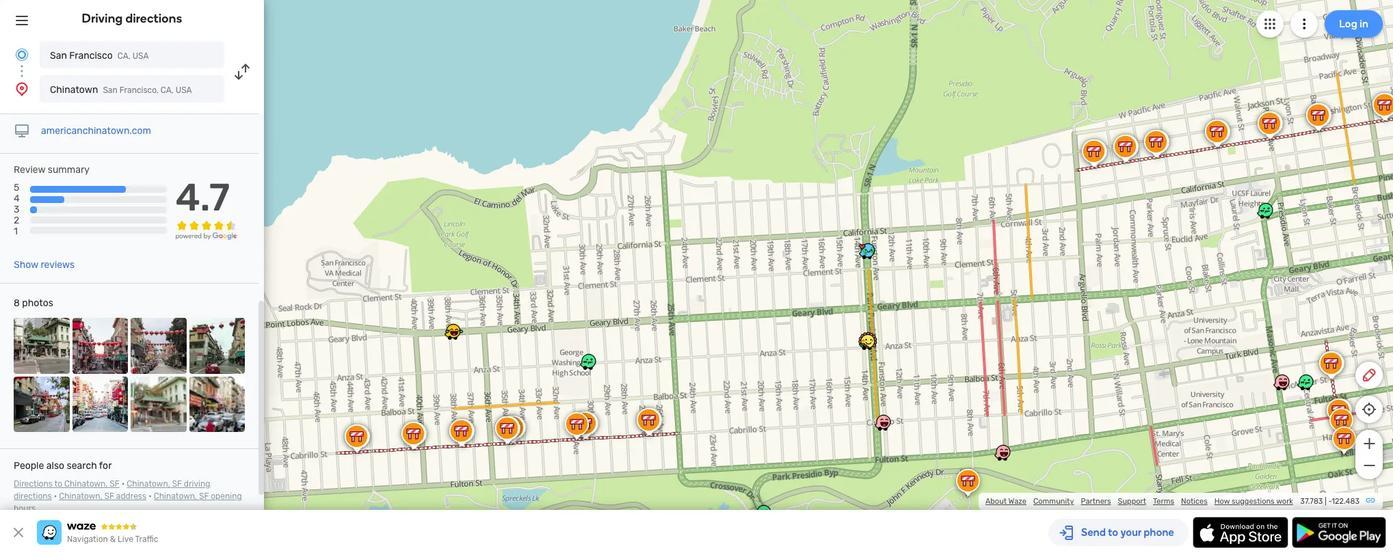 Task type: vqa. For each thing, say whether or not it's contained in the screenshot.
OPEN
no



Task type: describe. For each thing, give the bounding box(es) containing it.
partners link
[[1081, 497, 1111, 506]]

chinatown, sf opening hours
[[14, 492, 242, 514]]

review summary
[[14, 164, 90, 176]]

community
[[1034, 497, 1074, 506]]

americanchinatown.com
[[41, 125, 151, 137]]

terms link
[[1153, 497, 1175, 506]]

chinatown, sf opening hours link
[[14, 492, 242, 514]]

francisco
[[69, 50, 113, 62]]

usa inside chinatown san francisco, ca, usa
[[176, 86, 192, 95]]

search
[[67, 460, 97, 472]]

about waze community partners support terms notices how suggestions work
[[986, 497, 1294, 506]]

sf for opening
[[199, 492, 209, 501]]

37.783 | -122.483
[[1301, 497, 1360, 506]]

partners
[[1081, 497, 1111, 506]]

1
[[14, 226, 18, 238]]

review
[[14, 164, 45, 176]]

|
[[1325, 497, 1327, 506]]

sf for driving
[[172, 480, 182, 489]]

work
[[1277, 497, 1294, 506]]

chinatown, for chinatown, sf driving directions
[[127, 480, 170, 489]]

1 horizontal spatial directions
[[126, 11, 182, 26]]

chinatown, down search
[[64, 480, 108, 489]]

support
[[1118, 497, 1146, 506]]

2
[[14, 215, 19, 227]]

support link
[[1118, 497, 1146, 506]]

about waze link
[[986, 497, 1027, 506]]

driving
[[82, 11, 123, 26]]

for
[[99, 460, 112, 472]]

image 8 of chinatown, sf image
[[189, 377, 245, 432]]

chinatown, for chinatown, sf address
[[59, 492, 102, 501]]

waze
[[1009, 497, 1027, 506]]

terms
[[1153, 497, 1175, 506]]

chinatown, sf address link
[[59, 492, 146, 501]]

image 3 of chinatown, sf image
[[131, 318, 186, 374]]

to
[[54, 480, 62, 489]]

ca, inside san francisco ca, usa
[[118, 51, 130, 61]]

chinatown san francisco, ca, usa
[[50, 84, 192, 96]]

image 6 of chinatown, sf image
[[72, 377, 128, 432]]

ca, inside chinatown san francisco, ca, usa
[[161, 86, 174, 95]]

&
[[110, 535, 116, 545]]

live
[[118, 535, 133, 545]]

driving directions
[[82, 11, 182, 26]]

opening
[[211, 492, 242, 501]]

navigation & live traffic
[[67, 535, 158, 545]]

3
[[14, 204, 19, 216]]

image 4 of chinatown, sf image
[[189, 318, 245, 374]]

chinatown, for chinatown, sf opening hours
[[154, 492, 197, 501]]

notices
[[1181, 497, 1208, 506]]

francisco,
[[119, 86, 159, 95]]

-
[[1329, 497, 1332, 506]]

location image
[[14, 81, 30, 97]]



Task type: locate. For each thing, give the bounding box(es) containing it.
chinatown,
[[64, 480, 108, 489], [127, 480, 170, 489], [59, 492, 102, 501], [154, 492, 197, 501]]

directions right driving
[[126, 11, 182, 26]]

directions down the directions
[[14, 492, 52, 501]]

people also search for
[[14, 460, 112, 472]]

0 vertical spatial ca,
[[118, 51, 130, 61]]

san
[[50, 50, 67, 62], [103, 86, 118, 95]]

0 horizontal spatial usa
[[132, 51, 149, 61]]

usa up "francisco,"
[[132, 51, 149, 61]]

san left francisco at the top left of the page
[[50, 50, 67, 62]]

chinatown, down driving
[[154, 492, 197, 501]]

current location image
[[14, 47, 30, 63]]

directions to chinatown, sf link
[[14, 480, 120, 489]]

zoom in image
[[1361, 436, 1378, 452]]

usa inside san francisco ca, usa
[[132, 51, 149, 61]]

computer image
[[14, 123, 30, 140]]

image 5 of chinatown, sf image
[[14, 377, 69, 432]]

5
[[14, 182, 19, 194]]

ca,
[[118, 51, 130, 61], [161, 86, 174, 95]]

also
[[46, 460, 64, 472]]

people
[[14, 460, 44, 472]]

sf inside chinatown, sf opening hours
[[199, 492, 209, 501]]

reviews
[[41, 259, 75, 271]]

sf
[[110, 480, 120, 489], [172, 480, 182, 489], [104, 492, 114, 501], [199, 492, 209, 501]]

traffic
[[135, 535, 158, 545]]

0 horizontal spatial ca,
[[118, 51, 130, 61]]

0 vertical spatial directions
[[126, 11, 182, 26]]

driving
[[184, 480, 210, 489]]

x image
[[10, 525, 27, 541]]

1 horizontal spatial san
[[103, 86, 118, 95]]

0 vertical spatial usa
[[132, 51, 149, 61]]

san inside chinatown san francisco, ca, usa
[[103, 86, 118, 95]]

chinatown, sf driving directions link
[[14, 480, 210, 501]]

chinatown
[[50, 84, 98, 96]]

chinatown, up address
[[127, 480, 170, 489]]

chinatown, inside chinatown, sf opening hours
[[154, 492, 197, 501]]

community link
[[1034, 497, 1074, 506]]

directions
[[14, 480, 53, 489]]

8 photos
[[14, 298, 53, 309]]

suggestions
[[1232, 497, 1275, 506]]

image 1 of chinatown, sf image
[[14, 318, 69, 374]]

1 horizontal spatial usa
[[176, 86, 192, 95]]

link image
[[1365, 495, 1376, 506]]

1 vertical spatial directions
[[14, 492, 52, 501]]

americanchinatown.com link
[[41, 125, 151, 137]]

san francisco ca, usa
[[50, 50, 149, 62]]

show
[[14, 259, 38, 271]]

37.783
[[1301, 497, 1323, 506]]

ca, right francisco at the top left of the page
[[118, 51, 130, 61]]

directions inside chinatown, sf driving directions
[[14, 492, 52, 501]]

photos
[[22, 298, 53, 309]]

how suggestions work link
[[1215, 497, 1294, 506]]

chinatown, sf address
[[59, 492, 146, 501]]

0 horizontal spatial directions
[[14, 492, 52, 501]]

chinatown, inside chinatown, sf driving directions
[[127, 480, 170, 489]]

about
[[986, 497, 1007, 506]]

0 vertical spatial san
[[50, 50, 67, 62]]

directions
[[126, 11, 182, 26], [14, 492, 52, 501]]

ca, right "francisco,"
[[161, 86, 174, 95]]

pencil image
[[1361, 367, 1378, 384]]

chinatown, down the directions to chinatown, sf link
[[59, 492, 102, 501]]

122.483
[[1332, 497, 1360, 506]]

zoom out image
[[1361, 458, 1378, 474]]

8
[[14, 298, 20, 309]]

how
[[1215, 497, 1230, 506]]

4
[[14, 193, 20, 205]]

navigation
[[67, 535, 108, 545]]

san left "francisco,"
[[103, 86, 118, 95]]

1 horizontal spatial ca,
[[161, 86, 174, 95]]

1 vertical spatial san
[[103, 86, 118, 95]]

0 horizontal spatial san
[[50, 50, 67, 62]]

usa
[[132, 51, 149, 61], [176, 86, 192, 95]]

1 vertical spatial ca,
[[161, 86, 174, 95]]

5 4 3 2 1
[[14, 182, 20, 238]]

usa right "francisco,"
[[176, 86, 192, 95]]

show reviews
[[14, 259, 75, 271]]

4.7
[[176, 175, 230, 220]]

directions to chinatown, sf
[[14, 480, 120, 489]]

sf inside chinatown, sf driving directions
[[172, 480, 182, 489]]

image 7 of chinatown, sf image
[[131, 377, 186, 432]]

notices link
[[1181, 497, 1208, 506]]

summary
[[48, 164, 90, 176]]

image 2 of chinatown, sf image
[[72, 318, 128, 374]]

1 vertical spatial usa
[[176, 86, 192, 95]]

sf for address
[[104, 492, 114, 501]]

chinatown, sf driving directions
[[14, 480, 210, 501]]

hours
[[14, 504, 36, 514]]

address
[[116, 492, 146, 501]]



